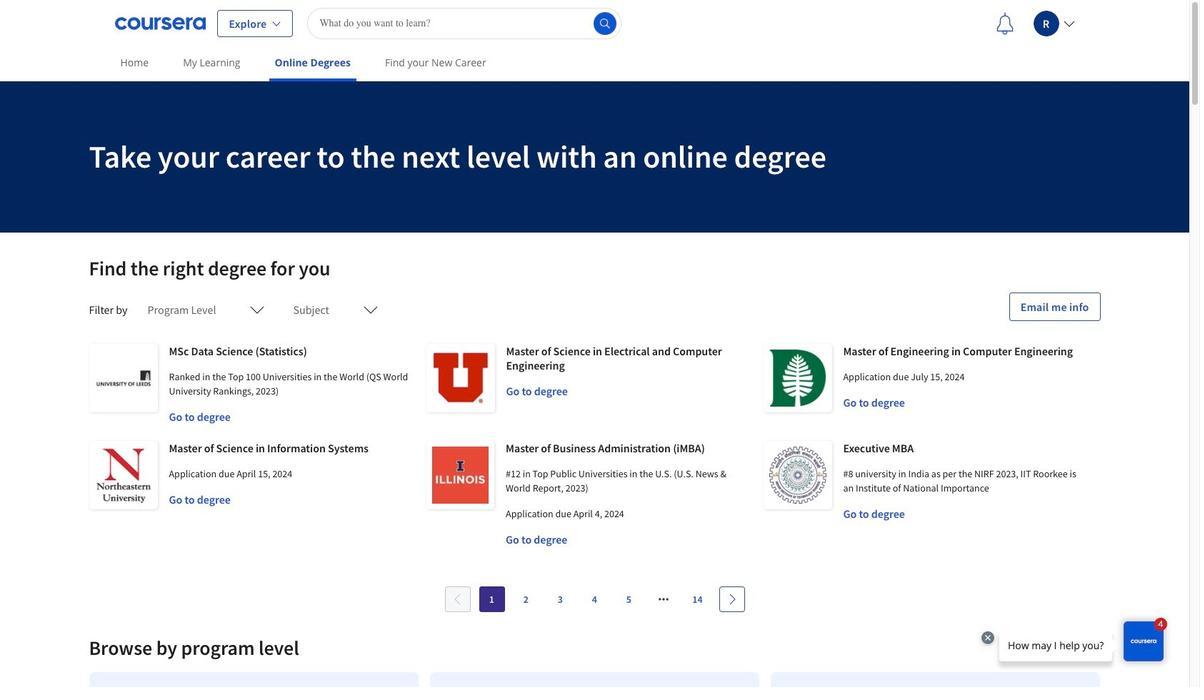 Task type: locate. For each thing, give the bounding box(es) containing it.
None search field
[[307, 8, 622, 39]]

dartmouth college image
[[763, 344, 832, 413]]

university of utah image
[[426, 344, 495, 413]]

university of leeds image
[[89, 344, 158, 413]]

list
[[83, 667, 1106, 688]]

go to next page image
[[726, 594, 738, 606]]



Task type: describe. For each thing, give the bounding box(es) containing it.
What do you want to learn? text field
[[307, 8, 622, 39]]

iit roorkee image
[[763, 441, 832, 510]]

northeastern university image
[[89, 441, 158, 510]]

coursera image
[[115, 12, 205, 35]]

university of illinois at urbana-champaign image
[[426, 441, 494, 510]]



Task type: vqa. For each thing, say whether or not it's contained in the screenshot.
University of Illinois at Urbana-Champaign image
yes



